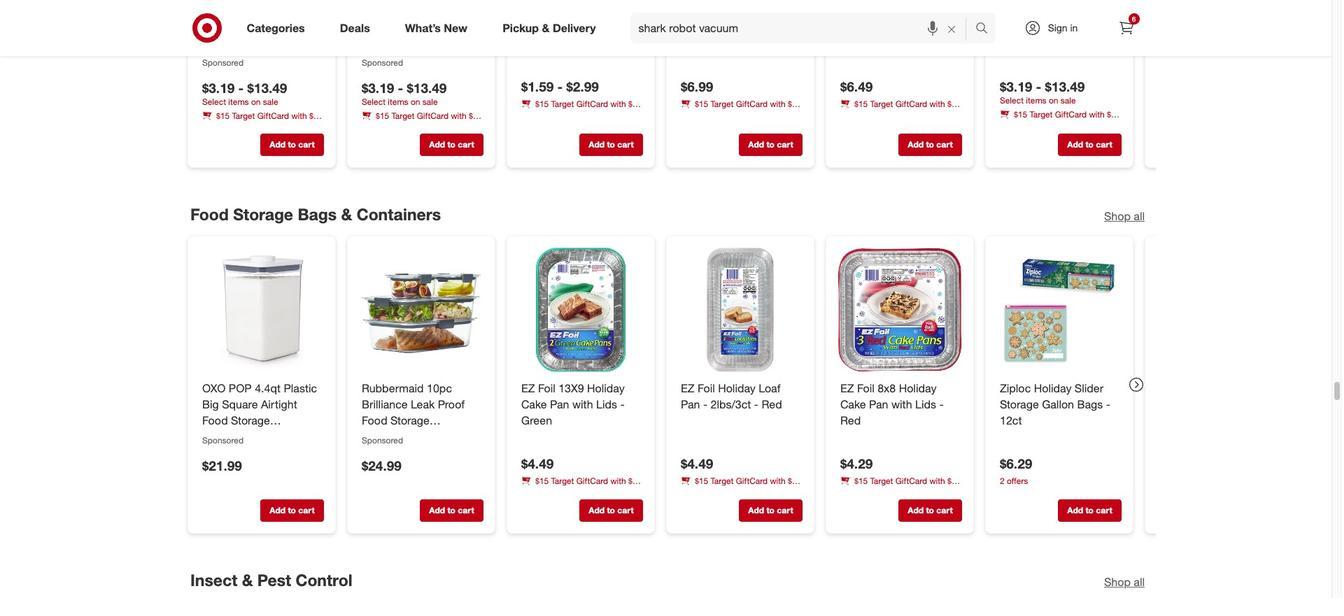 Task type: vqa. For each thing, say whether or not it's contained in the screenshot.
6Oz
no



Task type: locate. For each thing, give the bounding box(es) containing it.
2 foil from the left
[[698, 381, 715, 395]]

1 horizontal spatial $3.19
[[362, 80, 394, 96]]

facial up packs
[[521, 4, 550, 18]]

2 horizontal spatial pan
[[869, 397, 888, 411]]

1 vertical spatial up
[[736, 36, 749, 50]]

sponsored up $21.99
[[202, 435, 243, 445]]

storage inside rubbermaid 10pc brilliance leak proof food storage containers with airtight lids
[[390, 413, 429, 427]]

2 cake from the left
[[840, 397, 866, 411]]

0 horizontal spatial $3.19 - $13.49 select items on sale
[[202, 80, 287, 107]]

airtight
[[261, 397, 297, 411], [443, 429, 479, 443]]

0 vertical spatial shop all link
[[1104, 208, 1145, 224]]

giftcard for ez foil holiday loaf pan - 2lbs/3ct - red
[[736, 475, 768, 486]]

lids
[[596, 397, 617, 411], [915, 397, 936, 411], [362, 445, 383, 459]]

cake for $4.29
[[840, 397, 866, 411]]

1 vertical spatial up™
[[762, 36, 781, 50]]

$13.49 down the sign in at the top right of page
[[1045, 78, 1085, 94]]

0 horizontal spatial red
[[762, 397, 782, 411]]

food inside oxo pop 4.4qt plastic big square airtight food storage container clear
[[202, 413, 228, 427]]

tissue
[[553, 4, 586, 18], [202, 20, 235, 34], [362, 20, 394, 34], [713, 20, 745, 34], [1000, 20, 1033, 34], [873, 36, 905, 50]]

ez foil 13x9 holiday cake pan with lids - green link
[[521, 381, 640, 429]]

- inside ez foil 13x9 holiday cake pan with lids - green
[[620, 397, 625, 411]]

plus
[[230, 4, 252, 18], [1029, 4, 1050, 18]]

1 vertical spatial shop all link
[[1104, 574, 1145, 590]]

ziploc holiday slider storage gallon bags - 12ct image
[[997, 248, 1122, 372], [997, 248, 1122, 372]]

1 horizontal spatial red
[[840, 413, 861, 427]]

holiday right 13x9 on the left bottom of the page
[[587, 381, 625, 395]]

$15 for holiday ultra soft facial tissue - 4pk/65ct - up & up™
[[695, 99, 708, 109]]

shop for insect & pest control
[[1104, 575, 1131, 589]]

foil left 8x8 on the right bottom of page
[[857, 381, 875, 395]]

1 horizontal spatial cake
[[840, 397, 866, 411]]

soft inside holiday ultra soft facial tissue - 4pk/65ct - up & up™
[[748, 4, 769, 18]]

facial left 6
[[1087, 4, 1116, 18]]

sale
[[1061, 95, 1076, 105], [263, 96, 278, 107], [422, 96, 438, 107]]

What can we help you find? suggestions appear below search field
[[630, 13, 979, 43]]

sponsored up $24.99
[[362, 435, 403, 445]]

1 horizontal spatial items
[[388, 96, 408, 107]]

$15 target giftcard with $50 home care purchase for ez foil 13x9 holiday cake pan with lids - green
[[521, 476, 642, 498]]

1 horizontal spatial pan
[[681, 397, 700, 411]]

1 horizontal spatial foil
[[698, 381, 715, 395]]

0 horizontal spatial pan
[[550, 397, 569, 411]]

0 horizontal spatial lids
[[362, 445, 383, 459]]

tissue down fit
[[873, 36, 905, 50]]

giftcard for ez foil 13x9 holiday cake pan with lids - green
[[576, 476, 608, 486]]

2 horizontal spatial ez
[[840, 381, 854, 395]]

0 horizontal spatial sale
[[263, 96, 278, 107]]

2 shop all from the top
[[1104, 575, 1145, 589]]

1 vertical spatial shop
[[1104, 575, 1131, 589]]

1 horizontal spatial airtight
[[443, 429, 479, 443]]

on
[[1049, 95, 1059, 105], [251, 96, 260, 107], [411, 96, 420, 107]]

red down loaf
[[762, 397, 782, 411]]

ez foil holiday loaf pan - 2lbs/3ct - red image
[[678, 248, 803, 372], [678, 248, 803, 372]]

lotion for 2nd the puffs plus lotion facial tissue link from the left
[[1053, 4, 1084, 18]]

leak
[[411, 397, 435, 411]]

$15
[[695, 99, 708, 109], [854, 99, 868, 109], [1014, 109, 1028, 119], [216, 110, 229, 121], [376, 110, 389, 121], [695, 475, 708, 486], [535, 476, 549, 486], [854, 476, 868, 486]]

3 ez from the left
[[840, 381, 854, 395]]

0 horizontal spatial items
[[228, 96, 249, 107]]

$50 for ez foil 13x9 holiday cake pan with lids - green
[[628, 476, 642, 486]]

$13.49 down what's
[[407, 80, 447, 96]]

sponsored down categories "link"
[[202, 57, 243, 68]]

0 vertical spatial all
[[1134, 209, 1145, 223]]

1 vertical spatial containers
[[362, 429, 416, 443]]

lotion for first the puffs plus lotion facial tissue link
[[255, 4, 286, 18]]

$15 target giftcard with $50 home care purchase button for ez foil 13x9 holiday cake pan with lids - green
[[521, 475, 643, 498]]

tissue inside puffs ultra soft facial tissue
[[362, 20, 394, 34]]

giftcard for ez foil 8x8 holiday cake pan with lids - red
[[896, 476, 927, 486]]

pan for $4.29
[[869, 397, 888, 411]]

puffs plus lotion facial tissue
[[202, 4, 318, 34], [1000, 4, 1116, 34]]

1 shop all link from the top
[[1104, 208, 1145, 224]]

0 horizontal spatial on
[[251, 96, 260, 107]]

$15 target giftcard with $50 home care purchase for puffs plus lotion facial tissue
[[1000, 109, 1121, 131]]

plus up categories in the left of the page
[[230, 4, 252, 18]]

lids inside ez foil 13x9 holiday cake pan with lids - green
[[596, 397, 617, 411]]

0 horizontal spatial $4.49
[[521, 456, 554, 472]]

facial down the perfect
[[840, 36, 869, 50]]

2 all from the top
[[1134, 575, 1145, 589]]

airtight inside rubbermaid 10pc brilliance leak proof food storage containers with airtight lids
[[443, 429, 479, 443]]

delivery
[[553, 21, 596, 35]]

holiday right 8x8 on the right bottom of page
[[899, 381, 937, 395]]

holiday
[[681, 4, 718, 18], [884, 4, 922, 18], [587, 381, 625, 395], [718, 381, 756, 395], [899, 381, 937, 395], [1034, 381, 1072, 395]]

lotion up the sign in at the top right of page
[[1053, 4, 1084, 18]]

2 puffs from the left
[[362, 4, 387, 18]]

lotion up categories in the left of the page
[[255, 4, 286, 18]]

all for food storage bags & containers
[[1134, 209, 1145, 223]]

cake up green
[[521, 397, 547, 411]]

puffs up search
[[1000, 4, 1025, 18]]

1 horizontal spatial $4.49
[[681, 455, 713, 471]]

1 horizontal spatial sale
[[422, 96, 438, 107]]

lids for $4.49
[[596, 397, 617, 411]]

2 pan from the left
[[681, 397, 700, 411]]

home for ez foil holiday loaf pan - 2lbs/3ct - red
[[681, 487, 702, 498]]

2 horizontal spatial foil
[[857, 381, 875, 395]]

ez foil 8x8 holiday cake pan with lids - red image
[[838, 248, 962, 372], [838, 248, 962, 372]]

1 horizontal spatial ultra
[[722, 4, 745, 18]]

1 soft from the left
[[417, 4, 438, 18]]

offers
[[1007, 476, 1028, 486]]

-
[[555, 20, 559, 34], [587, 20, 592, 34], [749, 20, 753, 34], [728, 36, 733, 50], [908, 36, 913, 50], [557, 78, 563, 94], [1036, 78, 1042, 94], [238, 80, 243, 96], [398, 80, 403, 96], [620, 397, 625, 411], [703, 397, 708, 411], [754, 397, 759, 411], [939, 397, 944, 411], [1106, 397, 1111, 411]]

$13.49 down categories in the left of the page
[[247, 80, 287, 96]]

1 horizontal spatial puffs plus lotion facial tissue link
[[1000, 3, 1119, 35]]

1 ez from the left
[[521, 381, 535, 395]]

storage inside oxo pop 4.4qt plastic big square airtight food storage container clear
[[231, 413, 270, 427]]

10pc
[[427, 381, 452, 395]]

foil left 13x9 on the left bottom of the page
[[538, 381, 555, 395]]

shop all for food storage bags & containers
[[1104, 209, 1145, 223]]

puffs
[[202, 4, 227, 18], [362, 4, 387, 18], [1000, 4, 1025, 18]]

rubbermaid 10pc brilliance leak proof food storage containers with airtight lids link
[[362, 381, 481, 459]]

$15 target giftcard with $50 home care purchase for ez foil holiday loaf pan - 2lbs/3ct - red
[[681, 475, 801, 498]]

$3.19 - $13.49 select items on sale for puffs plus lotion facial tissue
[[202, 80, 287, 107]]

0 vertical spatial up™
[[621, 20, 640, 34]]

1 horizontal spatial plus
[[1029, 4, 1050, 18]]

holiday inside kleenex holiday perfect fit canister facial tissue - 2pk/50ct
[[884, 4, 922, 18]]

ez for ez foil holiday loaf pan - 2lbs/3ct - red
[[681, 381, 695, 395]]

ziploc holiday slider storage gallon bags - 12ct
[[1000, 381, 1111, 427]]

red up the $4.29 on the bottom right of page
[[840, 413, 861, 427]]

care for ez foil 13x9 holiday cake pan with lids - green
[[545, 488, 561, 498]]

1 puffs plus lotion facial tissue from the left
[[202, 4, 318, 34]]

1 horizontal spatial $3.19 - $13.49 select items on sale
[[362, 80, 447, 107]]

red inside ez foil 8x8 holiday cake pan with lids - red
[[840, 413, 861, 427]]

0 vertical spatial containers
[[357, 204, 441, 224]]

ultra for holiday
[[722, 4, 745, 18]]

holiday inside the ez foil holiday loaf pan - 2lbs/3ct - red
[[718, 381, 756, 395]]

plastic
[[283, 381, 317, 395]]

green
[[521, 413, 552, 427]]

rubbermaid
[[362, 381, 424, 395]]

0 horizontal spatial bags
[[297, 204, 337, 224]]

1 shop all from the top
[[1104, 209, 1145, 223]]

in
[[1071, 22, 1078, 34]]

lids inside ez foil 8x8 holiday cake pan with lids - red
[[915, 397, 936, 411]]

$4.49 for ez foil 13x9 holiday cake pan with lids - green
[[521, 456, 554, 472]]

2 puffs plus lotion facial tissue from the left
[[1000, 4, 1116, 34]]

with inside ez foil 13x9 holiday cake pan with lids - green
[[572, 397, 593, 411]]

$15 target giftcard with $50 home care purchase
[[681, 99, 801, 121], [840, 99, 961, 121], [1000, 109, 1121, 131], [202, 110, 323, 133], [362, 110, 482, 133], [681, 475, 801, 498], [521, 476, 642, 498], [840, 476, 961, 498]]

1 vertical spatial all
[[1134, 575, 1145, 589]]

pan inside ez foil 13x9 holiday cake pan with lids - green
[[550, 397, 569, 411]]

2 plus from the left
[[1029, 4, 1050, 18]]

plus up sign
[[1029, 4, 1050, 18]]

2 puffs plus lotion facial tissue link from the left
[[1000, 3, 1119, 35]]

sale for puffs ultra soft facial tissue
[[422, 96, 438, 107]]

ez foil 13x9 holiday cake pan with lids - green image
[[518, 248, 643, 372], [518, 248, 643, 372]]

0 horizontal spatial cake
[[521, 397, 547, 411]]

foil inside the ez foil holiday loaf pan - 2lbs/3ct - red
[[698, 381, 715, 395]]

sign
[[1048, 22, 1068, 34]]

$1.59
[[521, 78, 554, 94]]

shop all for insect & pest control
[[1104, 575, 1145, 589]]

1 plus from the left
[[230, 4, 252, 18]]

2 ez from the left
[[681, 381, 695, 395]]

cake inside ez foil 13x9 holiday cake pan with lids - green
[[521, 397, 547, 411]]

care for holiday ultra soft facial tissue - 4pk/65ct - up & up™
[[704, 111, 721, 121]]

$15 for kleenex holiday perfect fit canister facial tissue - 2pk/50ct
[[854, 99, 868, 109]]

oxo pop 4.4qt plastic big square airtight food storage container clear
[[202, 381, 317, 443]]

holiday up gallon
[[1034, 381, 1072, 395]]

purchase
[[723, 111, 758, 121], [883, 111, 918, 121], [1042, 121, 1077, 131], [244, 122, 279, 133], [404, 122, 439, 133], [723, 487, 758, 498], [564, 488, 598, 498], [883, 488, 918, 498]]

ez inside ez foil 13x9 holiday cake pan with lids - green
[[521, 381, 535, 395]]

airtight inside oxo pop 4.4qt plastic big square airtight food storage container clear
[[261, 397, 297, 411]]

airtight down 4.4qt on the bottom
[[261, 397, 297, 411]]

food inside rubbermaid 10pc brilliance leak proof food storage containers with airtight lids
[[362, 413, 387, 427]]

1 ultra from the left
[[390, 4, 414, 18]]

0 horizontal spatial puffs
[[202, 4, 227, 18]]

0 horizontal spatial ez
[[521, 381, 535, 395]]

holiday up 2lbs/3ct
[[718, 381, 756, 395]]

target for puffs plus lotion facial tissue
[[1030, 109, 1053, 119]]

1 horizontal spatial ez
[[681, 381, 695, 395]]

3 foil from the left
[[857, 381, 875, 395]]

2 horizontal spatial $13.49
[[1045, 78, 1085, 94]]

containers
[[357, 204, 441, 224], [362, 429, 416, 443]]

on for puffs plus lotion facial tissue
[[251, 96, 260, 107]]

ultra up 4pk/65ct
[[722, 4, 745, 18]]

2 soft from the left
[[748, 4, 769, 18]]

all for insect & pest control
[[1134, 575, 1145, 589]]

with inside rubbermaid 10pc brilliance leak proof food storage containers with airtight lids
[[419, 429, 440, 443]]

0 vertical spatial bags
[[297, 204, 337, 224]]

1 shop from the top
[[1104, 209, 1131, 223]]

2 shop all link from the top
[[1104, 574, 1145, 590]]

1 vertical spatial bags
[[1077, 397, 1103, 411]]

oxo pop 4.4qt plastic big square airtight food storage container clear image
[[199, 248, 324, 372], [199, 248, 324, 372]]

$15 for puffs plus lotion facial tissue
[[1014, 109, 1028, 119]]

$6.29
[[1000, 456, 1032, 472]]

red inside the ez foil holiday loaf pan - 2lbs/3ct - red
[[762, 397, 782, 411]]

ez inside the ez foil holiday loaf pan - 2lbs/3ct - red
[[681, 381, 695, 395]]

facial up new
[[441, 4, 470, 18]]

pan down 8x8 on the right bottom of page
[[869, 397, 888, 411]]

up
[[595, 20, 608, 34], [736, 36, 749, 50]]

1 horizontal spatial puffs
[[362, 4, 387, 18]]

up inside holiday ultra soft facial tissue - 4pk/65ct - up & up™
[[736, 36, 749, 50]]

brilliance
[[362, 397, 407, 411]]

care for kleenex holiday perfect fit canister facial tissue - 2pk/50ct
[[864, 111, 880, 121]]

facial up 4pk/65ct
[[681, 20, 710, 34]]

rubbermaid 10pc brilliance leak proof food storage containers with airtight lids image
[[359, 248, 483, 372], [359, 248, 483, 372]]

proof
[[438, 397, 465, 411]]

cake
[[521, 397, 547, 411], [840, 397, 866, 411]]

0 horizontal spatial up™
[[621, 20, 640, 34]]

care
[[704, 111, 721, 121], [864, 111, 880, 121], [1024, 121, 1040, 131], [226, 122, 242, 133], [385, 122, 402, 133], [704, 487, 721, 498], [545, 488, 561, 498], [864, 488, 880, 498]]

2 horizontal spatial lids
[[915, 397, 936, 411]]

1 vertical spatial airtight
[[443, 429, 479, 443]]

up™ inside holiday ultra soft facial tissue - 4pk/65ct - up & up™
[[762, 36, 781, 50]]

tissue inside facial tissue pocket packs - 10ct - up & up™
[[553, 4, 586, 18]]

$3.19
[[1000, 78, 1032, 94], [202, 80, 234, 96], [362, 80, 394, 96]]

&
[[611, 20, 618, 34], [542, 21, 550, 35], [752, 36, 759, 50], [341, 204, 352, 224], [242, 570, 253, 590]]

ultra for puffs
[[390, 4, 414, 18]]

sponsored for puffs plus lotion facial tissue
[[202, 57, 243, 68]]

$4.49 down 2lbs/3ct
[[681, 455, 713, 471]]

cake for $4.49
[[521, 397, 547, 411]]

soft for puffs ultra soft facial tissue
[[417, 4, 438, 18]]

1 lotion from the left
[[255, 4, 286, 18]]

1 horizontal spatial lotion
[[1053, 4, 1084, 18]]

0 horizontal spatial ultra
[[390, 4, 414, 18]]

$3.19 for puffs ultra soft facial tissue
[[362, 80, 394, 96]]

holiday up canister
[[884, 4, 922, 18]]

$6.99
[[681, 79, 713, 95]]

$3.19 - $13.49 select items on sale for puffs ultra soft facial tissue
[[362, 80, 447, 107]]

pan down 13x9 on the left bottom of the page
[[550, 397, 569, 411]]

2 lotion from the left
[[1053, 4, 1084, 18]]

facial inside puffs ultra soft facial tissue
[[441, 4, 470, 18]]

1 cake from the left
[[521, 397, 547, 411]]

holiday up 4pk/65ct
[[681, 4, 718, 18]]

oxo pop 4.4qt plastic big square airtight food storage container clear link
[[202, 381, 321, 443]]

1 horizontal spatial up™
[[762, 36, 781, 50]]

food
[[190, 204, 228, 224], [202, 413, 228, 427], [362, 413, 387, 427]]

0 vertical spatial shop all
[[1104, 209, 1145, 223]]

ultra inside puffs ultra soft facial tissue
[[390, 4, 414, 18]]

cake up the $4.29 on the bottom right of page
[[840, 397, 866, 411]]

1 horizontal spatial bags
[[1077, 397, 1103, 411]]

1 puffs plus lotion facial tissue link from the left
[[202, 3, 321, 35]]

0 vertical spatial up
[[595, 20, 608, 34]]

add to cart
[[269, 139, 314, 150], [429, 139, 474, 150], [589, 139, 634, 150], [748, 139, 793, 150], [908, 139, 953, 150], [1067, 139, 1113, 150], [269, 505, 314, 516], [429, 505, 474, 516], [589, 505, 634, 516], [748, 505, 793, 516], [908, 505, 953, 516], [1067, 505, 1113, 516]]

$15 target giftcard with $50 home care purchase button for ez foil 8x8 holiday cake pan with lids - red
[[840, 475, 962, 498]]

target for ez foil 8x8 holiday cake pan with lids - red
[[870, 476, 893, 486]]

soft
[[417, 4, 438, 18], [748, 4, 769, 18]]

1 $4.49 from the left
[[681, 455, 713, 471]]

0 horizontal spatial lotion
[[255, 4, 286, 18]]

foil up 2lbs/3ct
[[698, 381, 715, 395]]

cake inside ez foil 8x8 holiday cake pan with lids - red
[[840, 397, 866, 411]]

$4.49
[[681, 455, 713, 471], [521, 456, 554, 472]]

0 horizontal spatial $13.49
[[247, 80, 287, 96]]

1 horizontal spatial $13.49
[[407, 80, 447, 96]]

home
[[681, 111, 702, 121], [840, 111, 862, 121], [1000, 121, 1021, 131], [202, 122, 223, 133], [362, 122, 383, 133], [681, 487, 702, 498], [521, 488, 542, 498], [840, 488, 862, 498]]

2 $4.49 from the left
[[521, 456, 554, 472]]

1 all from the top
[[1134, 209, 1145, 223]]

0 vertical spatial airtight
[[261, 397, 297, 411]]

facial tissue pocket packs - 10ct - up & up™ link
[[521, 3, 640, 35]]

up™ down pocket
[[621, 20, 640, 34]]

sponsored down "deals" link
[[362, 57, 403, 68]]

home for kleenex holiday perfect fit canister facial tissue - 2pk/50ct
[[840, 111, 862, 121]]

1 horizontal spatial up
[[736, 36, 749, 50]]

holiday ultra soft facial tissue - 4pk/65ct - up & up™ link
[[681, 3, 800, 51]]

care for puffs plus lotion facial tissue
[[1024, 121, 1040, 131]]

1 horizontal spatial soft
[[748, 4, 769, 18]]

tissue up 4pk/65ct
[[713, 20, 745, 34]]

up™ right 4pk/65ct
[[762, 36, 781, 50]]

up down pocket
[[595, 20, 608, 34]]

puffs left categories "link"
[[202, 4, 227, 18]]

shop for food storage bags & containers
[[1104, 209, 1131, 223]]

foil
[[538, 381, 555, 395], [698, 381, 715, 395], [857, 381, 875, 395]]

1 horizontal spatial on
[[411, 96, 420, 107]]

tissue left sign
[[1000, 20, 1033, 34]]

shop all
[[1104, 209, 1145, 223], [1104, 575, 1145, 589]]

soft inside puffs ultra soft facial tissue
[[417, 4, 438, 18]]

giftcard for holiday ultra soft facial tissue - 4pk/65ct - up & up™
[[736, 99, 768, 109]]

giftcard for puffs plus lotion facial tissue
[[1055, 109, 1087, 119]]

2 shop from the top
[[1104, 575, 1131, 589]]

1 foil from the left
[[538, 381, 555, 395]]

up right 4pk/65ct
[[736, 36, 749, 50]]

$15 target giftcard with $50 home care purchase button
[[681, 98, 803, 121], [840, 98, 962, 121], [1000, 108, 1122, 131], [202, 110, 324, 133], [362, 110, 483, 133], [681, 475, 803, 498], [521, 475, 643, 498], [840, 475, 962, 498]]

ultra
[[390, 4, 414, 18], [722, 4, 745, 18]]

container
[[202, 429, 251, 443]]

ez inside ez foil 8x8 holiday cake pan with lids - red
[[840, 381, 854, 395]]

insect
[[190, 570, 237, 590]]

foil inside ez foil 8x8 holiday cake pan with lids - red
[[857, 381, 875, 395]]

0 vertical spatial shop
[[1104, 209, 1131, 223]]

0 horizontal spatial puffs plus lotion facial tissue link
[[202, 3, 321, 35]]

purchase for ez foil 13x9 holiday cake pan with lids - green
[[564, 488, 598, 498]]

kleenex holiday perfect fit canister facial tissue - 2pk/50ct link
[[840, 3, 959, 66]]

ez
[[521, 381, 535, 395], [681, 381, 695, 395], [840, 381, 854, 395]]

$15 target giftcard with $50 home care purchase button for ez foil holiday loaf pan - 2lbs/3ct - red
[[681, 475, 803, 498]]

pan inside ez foil 8x8 holiday cake pan with lids - red
[[869, 397, 888, 411]]

pan left 2lbs/3ct
[[681, 397, 700, 411]]

add
[[269, 139, 285, 150], [429, 139, 445, 150], [589, 139, 605, 150], [748, 139, 764, 150], [908, 139, 924, 150], [1067, 139, 1083, 150], [269, 505, 285, 516], [429, 505, 445, 516], [589, 505, 605, 516], [748, 505, 764, 516], [908, 505, 924, 516], [1067, 505, 1083, 516]]

3 pan from the left
[[869, 397, 888, 411]]

target for kleenex holiday perfect fit canister facial tissue - 2pk/50ct
[[870, 99, 893, 109]]

1 vertical spatial red
[[840, 413, 861, 427]]

8x8
[[878, 381, 896, 395]]

target
[[711, 99, 734, 109], [870, 99, 893, 109], [1030, 109, 1053, 119], [232, 110, 255, 121], [391, 110, 414, 121], [711, 475, 734, 486], [551, 476, 574, 486], [870, 476, 893, 486]]

ultra up what's
[[390, 4, 414, 18]]

cart
[[298, 139, 314, 150], [458, 139, 474, 150], [617, 139, 634, 150], [777, 139, 793, 150], [937, 139, 953, 150], [1096, 139, 1113, 150], [298, 505, 314, 516], [458, 505, 474, 516], [617, 505, 634, 516], [777, 505, 793, 516], [937, 505, 953, 516], [1096, 505, 1113, 516]]

1 horizontal spatial select
[[362, 96, 385, 107]]

puffs plus lotion facial tissue for first the puffs plus lotion facial tissue link
[[202, 4, 318, 34]]

$1.59 - $2.99
[[521, 78, 599, 94]]

foil for holiday
[[698, 381, 715, 395]]

0 vertical spatial red
[[762, 397, 782, 411]]

up™
[[621, 20, 640, 34], [762, 36, 781, 50]]

ultra inside holiday ultra soft facial tissue - 4pk/65ct - up & up™
[[722, 4, 745, 18]]

$3.19 for puffs plus lotion facial tissue
[[202, 80, 234, 96]]

with
[[770, 99, 786, 109], [930, 99, 945, 109], [1089, 109, 1105, 119], [291, 110, 307, 121], [451, 110, 466, 121], [572, 397, 593, 411], [891, 397, 912, 411], [419, 429, 440, 443], [770, 475, 786, 486], [610, 476, 626, 486], [930, 476, 945, 486]]

$13.49
[[1045, 78, 1085, 94], [247, 80, 287, 96], [407, 80, 447, 96]]

1 horizontal spatial puffs plus lotion facial tissue
[[1000, 4, 1116, 34]]

puffs plus lotion facial tissue link
[[202, 3, 321, 35], [1000, 3, 1119, 35]]

$15 target giftcard with $50 home care purchase for kleenex holiday perfect fit canister facial tissue - 2pk/50ct
[[840, 99, 961, 121]]

1 vertical spatial shop all
[[1104, 575, 1145, 589]]

0 horizontal spatial plus
[[230, 4, 252, 18]]

0 horizontal spatial up
[[595, 20, 608, 34]]

storage inside "ziploc holiday slider storage gallon bags - 12ct"
[[1000, 397, 1039, 411]]

$50 for ez foil 8x8 holiday cake pan with lids - red
[[948, 476, 961, 486]]

4.4qt
[[255, 381, 280, 395]]

0 horizontal spatial foil
[[538, 381, 555, 395]]

6
[[1133, 15, 1136, 23]]

2 ultra from the left
[[722, 4, 745, 18]]

0 horizontal spatial soft
[[417, 4, 438, 18]]

facial inside holiday ultra soft facial tissue - 4pk/65ct - up & up™
[[681, 20, 710, 34]]

0 horizontal spatial select
[[202, 96, 226, 107]]

1 pan from the left
[[550, 397, 569, 411]]

select
[[1000, 95, 1024, 105], [202, 96, 226, 107], [362, 96, 385, 107]]

0 horizontal spatial $3.19
[[202, 80, 234, 96]]

1 horizontal spatial lids
[[596, 397, 617, 411]]

$4.49 down green
[[521, 456, 554, 472]]

airtight down 'proof'
[[443, 429, 479, 443]]

foil inside ez foil 13x9 holiday cake pan with lids - green
[[538, 381, 555, 395]]

2 horizontal spatial puffs
[[1000, 4, 1025, 18]]

0 horizontal spatial puffs plus lotion facial tissue
[[202, 4, 318, 34]]

to
[[288, 139, 296, 150], [447, 139, 455, 150], [607, 139, 615, 150], [767, 139, 775, 150], [926, 139, 934, 150], [1086, 139, 1094, 150], [288, 505, 296, 516], [447, 505, 455, 516], [607, 505, 615, 516], [767, 505, 775, 516], [926, 505, 934, 516], [1086, 505, 1094, 516]]

what's
[[405, 21, 441, 35]]

tissue left what's
[[362, 20, 394, 34]]

ez foil 13x9 holiday cake pan with lids - green
[[521, 381, 625, 427]]

0 horizontal spatial airtight
[[261, 397, 297, 411]]

sponsored for rubbermaid 10pc brilliance leak proof food storage containers with airtight lids
[[362, 435, 403, 445]]

tissue inside kleenex holiday perfect fit canister facial tissue - 2pk/50ct
[[873, 36, 905, 50]]

storage
[[233, 204, 293, 224], [1000, 397, 1039, 411], [231, 413, 270, 427], [390, 413, 429, 427]]

puffs up deals
[[362, 4, 387, 18]]

tissue up the 10ct
[[553, 4, 586, 18]]

1 puffs from the left
[[202, 4, 227, 18]]



Task type: describe. For each thing, give the bounding box(es) containing it.
care for ez foil holiday loaf pan - 2lbs/3ct - red
[[704, 487, 721, 498]]

gallon
[[1042, 397, 1074, 411]]

4pk/65ct
[[681, 36, 725, 50]]

perfect
[[840, 20, 877, 34]]

ez foil 8x8 holiday cake pan with lids - red
[[840, 381, 944, 427]]

$50 for ez foil holiday loaf pan - 2lbs/3ct - red
[[788, 475, 801, 486]]

$15 target giftcard with $50 home care purchase button for kleenex holiday perfect fit canister facial tissue - 2pk/50ct
[[840, 98, 962, 121]]

oxo
[[202, 381, 225, 395]]

sign in
[[1048, 22, 1078, 34]]

purchase for puffs plus lotion facial tissue
[[1042, 121, 1077, 131]]

purchase for kleenex holiday perfect fit canister facial tissue - 2pk/50ct
[[883, 111, 918, 121]]

deals link
[[328, 13, 388, 43]]

lids for $4.29
[[915, 397, 936, 411]]

$15 target giftcard with $50 home care purchase for holiday ultra soft facial tissue - 4pk/65ct - up & up™
[[681, 99, 801, 121]]

packs
[[521, 20, 551, 34]]

ez for ez foil 13x9 holiday cake pan with lids - green
[[521, 381, 535, 395]]

lids inside rubbermaid 10pc brilliance leak proof food storage containers with airtight lids
[[362, 445, 383, 459]]

search
[[969, 22, 1003, 36]]

pest
[[257, 570, 291, 590]]

$4.49 for ez foil holiday loaf pan - 2lbs/3ct - red
[[681, 455, 713, 471]]

slider
[[1075, 381, 1104, 395]]

2lbs/3ct
[[711, 397, 751, 411]]

$15 target giftcard with $50 home care purchase button for puffs plus lotion facial tissue
[[1000, 108, 1122, 131]]

shop all link for food storage bags & containers
[[1104, 208, 1145, 224]]

$15 for ez foil 13x9 holiday cake pan with lids - green
[[535, 476, 549, 486]]

$15 target giftcard with $50 home care purchase button for holiday ultra soft facial tissue - 4pk/65ct - up & up™
[[681, 98, 803, 121]]

up inside facial tissue pocket packs - 10ct - up & up™
[[595, 20, 608, 34]]

$13.49 for puffs ultra soft facial tissue
[[407, 80, 447, 96]]

fit
[[880, 20, 892, 34]]

home for puffs plus lotion facial tissue
[[1000, 121, 1021, 131]]

$24.99
[[362, 457, 401, 473]]

puffs ultra soft facial tissue
[[362, 4, 470, 34]]

$50 for puffs plus lotion facial tissue
[[1107, 109, 1121, 119]]

up™ inside facial tissue pocket packs - 10ct - up & up™
[[621, 20, 640, 34]]

pan for $4.49
[[550, 397, 569, 411]]

facial up categories in the left of the page
[[289, 4, 318, 18]]

canister
[[895, 20, 937, 34]]

care for ez foil 8x8 holiday cake pan with lids - red
[[864, 488, 880, 498]]

big
[[202, 397, 219, 411]]

holiday inside holiday ultra soft facial tissue - 4pk/65ct - up & up™
[[681, 4, 718, 18]]

ez foil 8x8 holiday cake pan with lids - red link
[[840, 381, 959, 429]]

pan inside the ez foil holiday loaf pan - 2lbs/3ct - red
[[681, 397, 700, 411]]

sponsored for puffs ultra soft facial tissue
[[362, 57, 403, 68]]

- inside "ziploc holiday slider storage gallon bags - 12ct"
[[1106, 397, 1111, 411]]

12ct
[[1000, 413, 1022, 427]]

$2.99
[[566, 78, 599, 94]]

holiday inside ez foil 13x9 holiday cake pan with lids - green
[[587, 381, 625, 395]]

loaf
[[759, 381, 781, 395]]

$6.49
[[840, 79, 873, 95]]

holiday ultra soft facial tissue - 4pk/65ct - up & up™
[[681, 4, 781, 50]]

2
[[1000, 476, 1005, 486]]

new
[[444, 21, 468, 35]]

ziploc holiday slider storage gallon bags - 12ct link
[[1000, 381, 1119, 429]]

plus for first the puffs plus lotion facial tissue link
[[230, 4, 252, 18]]

what's new
[[405, 21, 468, 35]]

$21.99
[[202, 457, 242, 473]]

2 horizontal spatial on
[[1049, 95, 1059, 105]]

ez for ez foil 8x8 holiday cake pan with lids - red
[[840, 381, 854, 395]]

rubbermaid 10pc brilliance leak proof food storage containers with airtight lids
[[362, 381, 479, 459]]

facial tissue pocket packs - 10ct - up & up™
[[521, 4, 640, 34]]

& inside the pickup & delivery link
[[542, 21, 550, 35]]

sale for puffs plus lotion facial tissue
[[263, 96, 278, 107]]

puffs ultra soft facial tissue link
[[362, 3, 481, 35]]

purchase for holiday ultra soft facial tissue - 4pk/65ct - up & up™
[[723, 111, 758, 121]]

facial inside facial tissue pocket packs - 10ct - up & up™
[[521, 4, 550, 18]]

target for ez foil 13x9 holiday cake pan with lids - green
[[551, 476, 574, 486]]

pop
[[228, 381, 252, 395]]

shop all link for insect & pest control
[[1104, 574, 1145, 590]]

target for ez foil holiday loaf pan - 2lbs/3ct - red
[[711, 475, 734, 486]]

sign in link
[[1013, 13, 1100, 43]]

2 horizontal spatial $3.19 - $13.49 select items on sale
[[1000, 78, 1085, 105]]

control
[[295, 570, 352, 590]]

holiday inside ez foil 8x8 holiday cake pan with lids - red
[[899, 381, 937, 395]]

- inside kleenex holiday perfect fit canister facial tissue - 2pk/50ct
[[908, 36, 913, 50]]

select for puffs ultra soft facial tissue
[[362, 96, 385, 107]]

select for puffs plus lotion facial tissue
[[202, 96, 226, 107]]

deals
[[340, 21, 370, 35]]

home for ez foil 8x8 holiday cake pan with lids - red
[[840, 488, 862, 498]]

home for holiday ultra soft facial tissue - 4pk/65ct - up & up™
[[681, 111, 702, 121]]

pocket
[[589, 4, 624, 18]]

2 horizontal spatial select
[[1000, 95, 1024, 105]]

purchase for ez foil holiday loaf pan - 2lbs/3ct - red
[[723, 487, 758, 498]]

target for holiday ultra soft facial tissue - 4pk/65ct - up & up™
[[711, 99, 734, 109]]

foil for 13x9
[[538, 381, 555, 395]]

categories link
[[235, 13, 323, 43]]

facial inside kleenex holiday perfect fit canister facial tissue - 2pk/50ct
[[840, 36, 869, 50]]

containers inside rubbermaid 10pc brilliance leak proof food storage containers with airtight lids
[[362, 429, 416, 443]]

with inside ez foil 8x8 holiday cake pan with lids - red
[[891, 397, 912, 411]]

categories
[[247, 21, 305, 35]]

$50 for kleenex holiday perfect fit canister facial tissue - 2pk/50ct
[[948, 99, 961, 109]]

ziploc
[[1000, 381, 1031, 395]]

6 link
[[1111, 13, 1142, 43]]

purchase for ez foil 8x8 holiday cake pan with lids - red
[[883, 488, 918, 498]]

tissue left categories in the left of the page
[[202, 20, 235, 34]]

puffs inside puffs ultra soft facial tissue
[[362, 4, 387, 18]]

bags inside "ziploc holiday slider storage gallon bags - 12ct"
[[1077, 397, 1103, 411]]

$6.29 2 offers
[[1000, 456, 1032, 486]]

square
[[222, 397, 258, 411]]

ez foil holiday loaf pan - 2lbs/3ct - red link
[[681, 381, 800, 413]]

insect & pest control
[[190, 570, 352, 590]]

2pk/50ct
[[840, 52, 885, 66]]

2 horizontal spatial $3.19
[[1000, 78, 1032, 94]]

& inside facial tissue pocket packs - 10ct - up & up™
[[611, 20, 618, 34]]

home for ez foil 13x9 holiday cake pan with lids - green
[[521, 488, 542, 498]]

plus for 2nd the puffs plus lotion facial tissue link from the left
[[1029, 4, 1050, 18]]

& inside holiday ultra soft facial tissue - 4pk/65ct - up & up™
[[752, 36, 759, 50]]

13x9
[[558, 381, 584, 395]]

what's new link
[[393, 13, 485, 43]]

10ct
[[562, 20, 584, 34]]

items for puffs plus lotion facial tissue
[[228, 96, 249, 107]]

$15 for ez foil 8x8 holiday cake pan with lids - red
[[854, 476, 868, 486]]

$15 target giftcard with $50 home care purchase for ez foil 8x8 holiday cake pan with lids - red
[[840, 476, 961, 498]]

tissue inside holiday ultra soft facial tissue - 4pk/65ct - up & up™
[[713, 20, 745, 34]]

puffs plus lotion facial tissue for 2nd the puffs plus lotion facial tissue link from the left
[[1000, 4, 1116, 34]]

pickup
[[503, 21, 539, 35]]

foil for 8x8
[[857, 381, 875, 395]]

2 horizontal spatial items
[[1026, 95, 1047, 105]]

$50 for holiday ultra soft facial tissue - 4pk/65ct - up & up™
[[788, 99, 801, 109]]

2 horizontal spatial sale
[[1061, 95, 1076, 105]]

kleenex holiday perfect fit canister facial tissue - 2pk/50ct
[[840, 4, 937, 66]]

items for puffs ultra soft facial tissue
[[388, 96, 408, 107]]

sponsored for oxo pop 4.4qt plastic big square airtight food storage container clear
[[202, 435, 243, 445]]

pickup & delivery link
[[491, 13, 614, 43]]

clear
[[254, 429, 281, 443]]

ez foil holiday loaf pan - 2lbs/3ct - red
[[681, 381, 782, 411]]

$13.49 for puffs plus lotion facial tissue
[[247, 80, 287, 96]]

soft for holiday ultra soft facial tissue - 4pk/65ct - up & up™
[[748, 4, 769, 18]]

food storage bags & containers
[[190, 204, 441, 224]]

$4.29
[[840, 456, 873, 472]]

giftcard for kleenex holiday perfect fit canister facial tissue - 2pk/50ct
[[896, 99, 927, 109]]

search button
[[969, 13, 1003, 46]]

pickup & delivery
[[503, 21, 596, 35]]

- inside ez foil 8x8 holiday cake pan with lids - red
[[939, 397, 944, 411]]

on for puffs ultra soft facial tissue
[[411, 96, 420, 107]]

$15 for ez foil holiday loaf pan - 2lbs/3ct - red
[[695, 475, 708, 486]]

3 puffs from the left
[[1000, 4, 1025, 18]]

holiday inside "ziploc holiday slider storage gallon bags - 12ct"
[[1034, 381, 1072, 395]]

kleenex
[[840, 4, 881, 18]]



